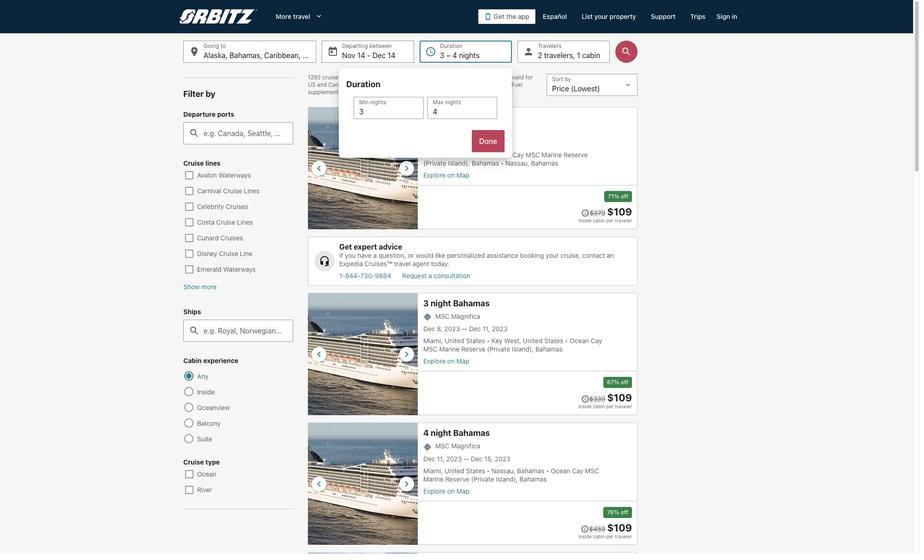 Task type: locate. For each thing, give the bounding box(es) containing it.
msc inside 4 night bahamas msc magnifica
[[436, 127, 450, 134]]

1 vertical spatial show next image image
[[401, 349, 412, 360]]

a inside get expert advice if you have a question, or would like personalized assistance booking your cruise, contact an expedia cruises™ travel agent today.
[[373, 252, 377, 260]]

msc inside nov 27, 2023 — dec 1, 2023 miami, united states • ocean cay msc marine reserve (private island), bahamas • nassau, bahamas explore on map
[[526, 151, 540, 159]]

0 vertical spatial 4
[[453, 51, 457, 60]]

11, down 3 night bahamas
[[483, 325, 490, 333]]

0 vertical spatial night
[[431, 113, 451, 122]]

show next image image for night
[[401, 163, 412, 174]]

night
[[431, 113, 451, 122], [431, 299, 451, 309], [431, 429, 451, 438]]

— for 3 night bahamas
[[462, 325, 468, 333]]

$339
[[590, 396, 606, 403]]

nights
[[459, 51, 480, 60]]

cay inside dec 8, 2023 — dec 11, 2023 miami, united states • key west, united states • ocean cay msc marine reserve (private island), bahamas explore on map
[[591, 337, 602, 345]]

carnival
[[197, 187, 221, 195]]

1 vertical spatial msc magnifica
[[436, 443, 481, 450]]

cabin experience
[[183, 357, 239, 365]]

show previous image image for 8,
[[314, 349, 325, 360]]

2 vertical spatial show next image image
[[401, 479, 412, 490]]

and down available
[[426, 81, 436, 88]]

0 vertical spatial inside
[[579, 218, 592, 224]]

1 vertical spatial reserve
[[462, 346, 486, 354]]

travel inside more travel dropdown button
[[293, 12, 310, 20]]

2 magnifica from the top
[[451, 313, 481, 321]]

2023 right 8,
[[445, 325, 460, 333]]

0 horizontal spatial -
[[359, 74, 362, 81]]

2 traveler from the top
[[615, 404, 632, 410]]

cruises™
[[365, 260, 393, 268]]

explore on map button for 8,
[[424, 358, 606, 366]]

1 vertical spatial magnifica
[[451, 313, 481, 321]]

0 vertical spatial msc magnifica image
[[308, 107, 418, 230]]

2 horizontal spatial and
[[501, 74, 511, 81]]

magnifica down 4 night bahamas
[[451, 443, 481, 450]]

dec up are
[[373, 51, 386, 60]]

2023 right 27,
[[447, 139, 463, 147]]

small image
[[581, 396, 590, 404], [581, 525, 590, 534]]

inside
[[579, 218, 592, 224], [579, 404, 592, 410], [579, 534, 592, 540]]

3 traveler from the top
[[615, 534, 632, 540]]

$109 down 76% off
[[607, 522, 632, 534]]

$109 down 67% off
[[607, 392, 632, 404]]

explore down 8,
[[424, 358, 446, 366]]

2 vertical spatial explore on map button
[[424, 488, 606, 496]]

1 vertical spatial on
[[447, 358, 455, 366]]

0 horizontal spatial your
[[546, 252, 559, 260]]

$459
[[590, 525, 606, 533]]

off right 76%
[[621, 509, 629, 516]]

in
[[732, 12, 738, 20]]

cruises down costa cruise lines
[[221, 234, 243, 242]]

2 explore on map button from the top
[[424, 358, 606, 366]]

2 vertical spatial explore
[[424, 488, 446, 495]]

0 horizontal spatial nov
[[342, 51, 356, 60]]

1 show previous image image from the top
[[314, 163, 325, 174]]

cruise for disney
[[219, 250, 238, 258]]

2 on from the top
[[447, 358, 455, 366]]

cabin for night
[[593, 218, 605, 224]]

msc divina image
[[308, 553, 418, 555]]

1 horizontal spatial -
[[367, 51, 371, 60]]

explore on map button for night
[[424, 171, 606, 180]]

traveler for 4 night bahamas
[[615, 534, 632, 540]]

line
[[240, 250, 252, 258]]

2 vertical spatial miami,
[[424, 467, 443, 475]]

2 vertical spatial marine
[[424, 476, 444, 483]]

lines down celebrity cruises
[[237, 218, 253, 226]]

0 vertical spatial explore
[[424, 171, 446, 179]]

dec 11, 2023 — dec 15, 2023 miami, united states • nassau, bahamas • ocean cay msc marine reserve (private island), bahamas explore on map
[[424, 455, 599, 495]]

1 vertical spatial a
[[429, 272, 432, 280]]

lines down avalon waterways
[[244, 187, 260, 195]]

map inside nov 27, 2023 — dec 1, 2023 miami, united states • ocean cay msc marine reserve (private island), bahamas • nassau, bahamas explore on map
[[457, 171, 470, 179]]

cunard
[[197, 234, 219, 242]]

msc magnifica image for night
[[308, 107, 418, 230]]

ships
[[183, 308, 201, 316]]

on inside nov 27, 2023 — dec 1, 2023 miami, united states • ocean cay msc marine reserve (private island), bahamas • nassau, bahamas explore on map
[[447, 171, 455, 179]]

last
[[465, 74, 475, 81]]

2023 up key
[[492, 325, 508, 333]]

0 vertical spatial nassau,
[[506, 159, 530, 167]]

0 horizontal spatial 11,
[[437, 455, 445, 463]]

dec inside nov 27, 2023 — dec 1, 2023 miami, united states • ocean cay msc marine reserve (private island), bahamas • nassau, bahamas explore on map
[[472, 139, 484, 147]]

2 vertical spatial $109
[[607, 522, 632, 534]]

1 vertical spatial 4
[[424, 113, 429, 122]]

small image
[[582, 209, 590, 218]]

3 show next image image from the top
[[401, 479, 412, 490]]

1 vertical spatial off
[[621, 379, 629, 386]]

1 vertical spatial inside cabin per traveler
[[579, 404, 632, 410]]

explore inside nov 27, 2023 — dec 1, 2023 miami, united states • ocean cay msc marine reserve (private island), bahamas • nassau, bahamas explore on map
[[424, 171, 446, 179]]

explore on map button down 1,
[[424, 171, 606, 180]]

1 vertical spatial —
[[462, 325, 468, 333]]

2 vertical spatial night
[[431, 429, 451, 438]]

1 vertical spatial night
[[431, 299, 451, 309]]

found
[[343, 74, 358, 81]]

on
[[447, 171, 455, 179], [447, 358, 455, 366], [447, 488, 455, 495]]

1-
[[339, 272, 345, 280]]

0 horizontal spatial 3
[[424, 299, 429, 309]]

states
[[466, 151, 485, 159], [466, 337, 485, 345], [545, 337, 564, 345], [466, 467, 485, 475]]

1 msc magnifica image from the top
[[308, 107, 418, 230]]

3 show previous image image from the top
[[314, 479, 325, 490]]

0 vertical spatial inside cabin per traveler
[[579, 218, 632, 224]]

- up prices
[[367, 51, 371, 60]]

2 vertical spatial 4
[[424, 429, 429, 438]]

your inside get expert advice if you have a question, or would like personalized assistance booking your cruise, contact an expedia cruises™ travel agent today.
[[546, 252, 559, 260]]

1 horizontal spatial 3
[[440, 51, 445, 60]]

supplement
[[308, 89, 339, 96]]

1 vertical spatial cruises
[[221, 234, 243, 242]]

nov inside the nov 14 - dec 14 'button'
[[342, 51, 356, 60]]

•
[[487, 151, 490, 159], [501, 159, 504, 167], [487, 337, 490, 345], [565, 337, 568, 345], [487, 467, 490, 475], [546, 467, 549, 475]]

2
[[538, 51, 542, 60]]

inside down small image
[[579, 218, 592, 224]]

avalon
[[197, 171, 217, 179]]

1 vertical spatial explore
[[424, 358, 446, 366]]

explore on map button down west,
[[424, 358, 606, 366]]

magnifica up done
[[451, 127, 481, 134]]

magnifica for 3 night bahamas
[[451, 313, 481, 321]]

support
[[651, 12, 676, 20]]

2 vertical spatial (private
[[471, 476, 494, 483]]

show more
[[183, 283, 217, 291]]

2 vertical spatial map
[[457, 488, 470, 495]]

night inside 4 night bahamas msc magnifica
[[431, 113, 451, 122]]

3 explore on map button from the top
[[424, 488, 606, 496]]

a
[[373, 252, 377, 260], [429, 272, 432, 280]]

1 off from the top
[[621, 193, 629, 200]]

1 horizontal spatial 14
[[388, 51, 396, 60]]

1 vertical spatial $109
[[607, 392, 632, 404]]

1 vertical spatial waterways
[[223, 266, 256, 273]]

sign in
[[717, 12, 738, 20]]

3 – 4 nights button
[[420, 41, 512, 63]]

miami, down 8,
[[424, 337, 443, 345]]

cruise up the emerald waterways at left
[[219, 250, 238, 258]]

cruise for costa
[[216, 218, 235, 226]]

1 vertical spatial show previous image image
[[314, 349, 325, 360]]

cabin down $339 on the bottom right of page
[[593, 404, 605, 410]]

0 horizontal spatial get
[[339, 243, 352, 251]]

14
[[357, 51, 365, 60], [388, 51, 396, 60]]

2 off from the top
[[621, 379, 629, 386]]

3 inside cabin per traveler from the top
[[579, 534, 632, 540]]

1 magnifica from the top
[[451, 127, 481, 134]]

0 horizontal spatial enter a number number field
[[354, 97, 424, 119]]

per for night
[[607, 218, 614, 224]]

miami, inside dec 8, 2023 — dec 11, 2023 miami, united states • key west, united states • ocean cay msc marine reserve (private island), bahamas explore on map
[[424, 337, 443, 345]]

united down 27,
[[445, 151, 465, 159]]

1 vertical spatial nassau,
[[492, 467, 516, 475]]

explore on map button for 11,
[[424, 488, 606, 496]]

2023
[[447, 139, 463, 147], [492, 139, 508, 147], [445, 325, 460, 333], [492, 325, 508, 333], [446, 455, 462, 463], [495, 455, 511, 463]]

question,
[[379, 252, 406, 260]]

cruise for carnival
[[223, 187, 242, 195]]

get for the
[[494, 12, 505, 20]]

$379 button
[[582, 209, 606, 218]]

0 horizontal spatial cay
[[513, 151, 524, 159]]

show next image image for 11,
[[401, 479, 412, 490]]

united inside dec 11, 2023 — dec 15, 2023 miami, united states • nassau, bahamas • ocean cay msc marine reserve (private island), bahamas explore on map
[[445, 467, 465, 475]]

cay
[[513, 151, 524, 159], [591, 337, 602, 345], [572, 467, 584, 475]]

0 vertical spatial cay
[[513, 151, 524, 159]]

suite
[[197, 436, 212, 443]]

1 vertical spatial marine
[[439, 346, 460, 354]]

1 miami, from the top
[[424, 151, 443, 159]]

nov left 27,
[[424, 139, 435, 147]]

not
[[476, 81, 485, 88]]

more travel button
[[269, 8, 331, 25]]

0 vertical spatial map
[[457, 171, 470, 179]]

cruise down celebrity cruises
[[216, 218, 235, 226]]

1 show next image image from the top
[[401, 163, 412, 174]]

states left key
[[466, 337, 485, 345]]

miami, down 27,
[[424, 151, 443, 159]]

per for 8,
[[607, 404, 614, 410]]

1 horizontal spatial get
[[494, 12, 505, 20]]

ports
[[217, 110, 234, 118]]

inside for 3 night bahamas
[[579, 404, 592, 410]]

explore down msc cruises usa icon
[[424, 488, 446, 495]]

cruises down carnival cruise lines at the top left
[[226, 203, 248, 211]]

states inside nov 27, 2023 — dec 1, 2023 miami, united states • ocean cay msc marine reserve (private island), bahamas • nassau, bahamas explore on map
[[466, 151, 485, 159]]

list containing 1-844-730-9884
[[339, 272, 632, 280]]

are
[[381, 74, 389, 81]]

duration
[[346, 79, 381, 89]]

1 msc magnifica from the top
[[436, 313, 481, 321]]

2 vertical spatial —
[[464, 455, 469, 463]]

and
[[501, 74, 511, 81], [317, 81, 327, 88], [426, 81, 436, 88]]

inside cabin per traveler down $339 on the bottom right of page
[[579, 404, 632, 410]]

3 inside dropdown button
[[440, 51, 445, 60]]

united for 1,
[[445, 151, 465, 159]]

states for 11,
[[466, 337, 485, 345]]

2 inside from the top
[[579, 404, 592, 410]]

8,
[[437, 325, 443, 333]]

show previous image image
[[314, 163, 325, 174], [314, 349, 325, 360], [314, 479, 325, 490]]

waterways down line
[[223, 266, 256, 273]]

inside cabin per traveler down $379
[[579, 218, 632, 224]]

2 vertical spatial inside
[[579, 534, 592, 540]]

advice
[[379, 243, 402, 251]]

expert
[[354, 243, 377, 251]]

a up cruises™ at the left top of the page
[[373, 252, 377, 260]]

1 horizontal spatial your
[[595, 12, 608, 20]]

2 vertical spatial on
[[447, 488, 455, 495]]

3 off from the top
[[621, 509, 629, 516]]

traveler
[[615, 218, 632, 224], [615, 404, 632, 410], [615, 534, 632, 540]]

4 inside 4 night bahamas msc magnifica
[[424, 113, 429, 122]]

get up if
[[339, 243, 352, 251]]

celebrity cruises
[[197, 203, 248, 211]]

(private down 27,
[[424, 159, 447, 167]]

1 vertical spatial msc magnifica image
[[308, 293, 418, 416]]

states down 15,
[[466, 467, 485, 475]]

2 small image from the top
[[581, 525, 590, 534]]

3 up msc cruises usa image
[[424, 299, 429, 309]]

2 show previous image image from the top
[[314, 349, 325, 360]]

enter a number number field down expenses
[[427, 97, 497, 119]]

0 vertical spatial off
[[621, 193, 629, 200]]

map for 11,
[[457, 488, 470, 495]]

orbitz logo image
[[180, 9, 257, 24]]

get the app link
[[479, 9, 536, 24]]

lines
[[206, 159, 221, 167]]

and up supplement
[[317, 81, 327, 88]]

0 vertical spatial a
[[373, 252, 377, 260]]

cruise down avalon waterways
[[223, 187, 242, 195]]

cruises
[[226, 203, 248, 211], [221, 234, 243, 242]]

0 vertical spatial travel
[[293, 12, 310, 20]]

2 vertical spatial cay
[[572, 467, 584, 475]]

0 horizontal spatial and
[[317, 81, 327, 88]]

1 horizontal spatial cay
[[572, 467, 584, 475]]

3 $109 from the top
[[607, 522, 632, 534]]

Enter a number number field
[[354, 97, 424, 119], [427, 97, 497, 119]]

show next image image
[[401, 163, 412, 174], [401, 349, 412, 360], [401, 479, 412, 490]]

per down 71%
[[607, 218, 614, 224]]

2 inside cabin per traveler from the top
[[579, 404, 632, 410]]

0 vertical spatial (private
[[424, 159, 447, 167]]

0 vertical spatial small image
[[581, 396, 590, 404]]

marine inside dec 8, 2023 — dec 11, 2023 miami, united states • key west, united states • ocean cay msc marine reserve (private island), bahamas explore on map
[[439, 346, 460, 354]]

2 vertical spatial reserve
[[446, 476, 470, 483]]

0 vertical spatial waterways
[[219, 171, 251, 179]]

miami, inside dec 11, 2023 — dec 15, 2023 miami, united states • nassau, bahamas • ocean cay msc marine reserve (private island), bahamas explore on map
[[424, 467, 443, 475]]

1 vertical spatial inside
[[579, 404, 592, 410]]

76%
[[607, 509, 620, 516]]

show previous image image for 11,
[[314, 479, 325, 490]]

explore for nov 27, 2023 — dec 1, 2023 miami, united states • ocean cay msc marine reserve (private island), bahamas • nassau, bahamas explore on map
[[424, 171, 446, 179]]

4 up msc cruises usa icon
[[424, 429, 429, 438]]

0 vertical spatial your
[[595, 12, 608, 20]]

2 vertical spatial magnifica
[[451, 443, 481, 450]]

off right 71%
[[621, 193, 629, 200]]

traveler for 3 night bahamas
[[615, 404, 632, 410]]

15,
[[485, 455, 493, 463]]

2 horizontal spatial cay
[[591, 337, 602, 345]]

have
[[358, 252, 372, 260]]

1 vertical spatial cay
[[591, 337, 602, 345]]

msc magnifica image
[[308, 107, 418, 230], [308, 293, 418, 416], [308, 423, 418, 546]]

off
[[621, 193, 629, 200], [621, 379, 629, 386], [621, 509, 629, 516]]

lines for costa cruise lines
[[237, 218, 253, 226]]

1 vertical spatial your
[[546, 252, 559, 260]]

0 horizontal spatial 14
[[357, 51, 365, 60]]

hours
[[485, 74, 499, 81]]

2 msc magnifica from the top
[[436, 443, 481, 450]]

(private down 15,
[[471, 476, 494, 483]]

request a consultation link
[[402, 272, 471, 280]]

0 vertical spatial magnifica
[[451, 127, 481, 134]]

if
[[339, 252, 343, 260]]

2 miami, from the top
[[424, 337, 443, 345]]

more travel
[[276, 12, 310, 20]]

3 miami, from the top
[[424, 467, 443, 475]]

2 msc magnifica image from the top
[[308, 293, 418, 416]]

expenses
[[450, 81, 475, 88]]

1 vertical spatial small image
[[581, 525, 590, 534]]

1 vertical spatial traveler
[[615, 404, 632, 410]]

1 vertical spatial miami,
[[424, 337, 443, 345]]

3 magnifica from the top
[[451, 443, 481, 450]]

united for 11,
[[445, 337, 465, 345]]

states down done
[[466, 151, 485, 159]]

your right list
[[595, 12, 608, 20]]

inside cabin per traveler down $459
[[579, 534, 632, 540]]

filter by
[[183, 89, 216, 99]]

4 down 1292 cruises found - prices are per traveler, available within last 24 hours and valid for us and canadian residents only. taxes, fees, and port expenses not included. fuel supplement may apply.
[[424, 113, 429, 122]]

0 vertical spatial lines
[[244, 187, 260, 195]]

1 vertical spatial travel
[[394, 260, 411, 268]]

united down 3 night bahamas
[[445, 337, 465, 345]]

bahamas
[[453, 113, 490, 122], [472, 159, 499, 167], [531, 159, 559, 167], [453, 299, 490, 309], [536, 346, 563, 354], [453, 429, 490, 438], [517, 467, 545, 475], [520, 476, 547, 483]]

ocean inside dec 8, 2023 — dec 11, 2023 miami, united states • key west, united states • ocean cay msc marine reserve (private island), bahamas explore on map
[[570, 337, 589, 345]]

small image for 4 night bahamas
[[581, 525, 590, 534]]

— left 15,
[[464, 455, 469, 463]]

- inside 1292 cruises found - prices are per traveler, available within last 24 hours and valid for us and canadian residents only. taxes, fees, and port expenses not included. fuel supplement may apply.
[[359, 74, 362, 81]]

per for 11,
[[607, 534, 614, 540]]

4 for 4 night bahamas msc magnifica
[[424, 113, 429, 122]]

explore inside dec 11, 2023 — dec 15, 2023 miami, united states • nassau, bahamas • ocean cay msc marine reserve (private island), bahamas explore on map
[[424, 488, 446, 495]]

2 show next image image from the top
[[401, 349, 412, 360]]

night up msc cruises usa image
[[431, 299, 451, 309]]

travel down or
[[394, 260, 411, 268]]

— left 1,
[[465, 139, 470, 147]]

travel right more
[[293, 12, 310, 20]]

4 night bahamas msc magnifica
[[424, 113, 490, 134]]

2 explore from the top
[[424, 358, 446, 366]]

united down 4 night bahamas
[[445, 467, 465, 475]]

per down 67%
[[607, 404, 614, 410]]

map inside dec 11, 2023 — dec 15, 2023 miami, united states • nassau, bahamas • ocean cay msc marine reserve (private island), bahamas explore on map
[[457, 488, 470, 495]]

- up residents
[[359, 74, 362, 81]]

island), inside nov 27, 2023 — dec 1, 2023 miami, united states • ocean cay msc marine reserve (private island), bahamas • nassau, bahamas explore on map
[[448, 159, 470, 167]]

0 vertical spatial nov
[[342, 51, 356, 60]]

cabin right 1
[[582, 51, 601, 60]]

1 vertical spatial lines
[[237, 218, 253, 226]]

nassau, inside dec 11, 2023 — dec 15, 2023 miami, united states • nassau, bahamas • ocean cay msc marine reserve (private island), bahamas explore on map
[[492, 467, 516, 475]]

disney cruise line
[[197, 250, 252, 258]]

0 vertical spatial reserve
[[564, 151, 588, 159]]

1 small image from the top
[[581, 396, 590, 404]]

miami,
[[424, 151, 443, 159], [424, 337, 443, 345], [424, 467, 443, 475]]

msc magnifica for 3
[[436, 313, 481, 321]]

1 vertical spatial explore on map button
[[424, 358, 606, 366]]

list your property link
[[575, 8, 644, 25]]

explore down 27,
[[424, 171, 446, 179]]

14 up are
[[388, 51, 396, 60]]

traveler down 67% off
[[615, 404, 632, 410]]

71%
[[608, 193, 620, 200]]

$109 for 4 night bahamas
[[607, 522, 632, 534]]

inside down $459 button
[[579, 534, 592, 540]]

0 horizontal spatial travel
[[293, 12, 310, 20]]

3 explore from the top
[[424, 488, 446, 495]]

on inside dec 11, 2023 — dec 15, 2023 miami, united states • nassau, bahamas • ocean cay msc marine reserve (private island), bahamas explore on map
[[447, 488, 455, 495]]

your left cruise,
[[546, 252, 559, 260]]

3 msc magnifica image from the top
[[308, 423, 418, 546]]

get inside get expert advice if you have a question, or would like personalized assistance booking your cruise, contact an expedia cruises™ travel agent today.
[[339, 243, 352, 251]]

cabin
[[582, 51, 601, 60], [593, 218, 605, 224], [593, 404, 605, 410], [593, 534, 605, 540]]

ocean inside nov 27, 2023 — dec 1, 2023 miami, united states • ocean cay msc marine reserve (private island), bahamas • nassau, bahamas explore on map
[[492, 151, 511, 159]]

1 vertical spatial -
[[359, 74, 362, 81]]

3 left –
[[440, 51, 445, 60]]

msc cruises usa image
[[424, 443, 436, 452]]

$109 down 71% off
[[607, 206, 632, 218]]

and up included.
[[501, 74, 511, 81]]

spotlight icon image
[[319, 256, 330, 267]]

night up 27,
[[431, 113, 451, 122]]

explore on map button down 15,
[[424, 488, 606, 496]]

off right 67%
[[621, 379, 629, 386]]

a down agent
[[429, 272, 432, 280]]

3 on from the top
[[447, 488, 455, 495]]

emerald waterways
[[197, 266, 256, 273]]

dec left 8,
[[424, 325, 435, 333]]

0 vertical spatial on
[[447, 171, 455, 179]]

states inside dec 11, 2023 — dec 15, 2023 miami, united states • nassau, bahamas • ocean cay msc marine reserve (private island), bahamas explore on map
[[466, 467, 485, 475]]

2 map from the top
[[457, 358, 470, 366]]

an
[[607, 252, 614, 260]]

united
[[445, 151, 465, 159], [445, 337, 465, 345], [523, 337, 543, 345], [445, 467, 465, 475]]

2 travelers, 1 cabin button
[[518, 41, 610, 63]]

explore
[[424, 171, 446, 179], [424, 358, 446, 366], [424, 488, 446, 495]]

get right leading image
[[494, 12, 505, 20]]

— right 8,
[[462, 325, 468, 333]]

nov up found
[[342, 51, 356, 60]]

0 vertical spatial island),
[[448, 159, 470, 167]]

for
[[526, 74, 533, 81]]

(private inside nov 27, 2023 — dec 1, 2023 miami, united states • ocean cay msc marine reserve (private island), bahamas • nassau, bahamas explore on map
[[424, 159, 447, 167]]

1 horizontal spatial 11,
[[483, 325, 490, 333]]

14 right mexico
[[357, 51, 365, 60]]

nov inside nov 27, 2023 — dec 1, 2023 miami, united states • ocean cay msc marine reserve (private island), bahamas • nassau, bahamas explore on map
[[424, 139, 435, 147]]

miami, inside nov 27, 2023 — dec 1, 2023 miami, united states • ocean cay msc marine reserve (private island), bahamas • nassau, bahamas explore on map
[[424, 151, 443, 159]]

2 $109 from the top
[[607, 392, 632, 404]]

magnifica down 3 night bahamas
[[451, 313, 481, 321]]

expedia
[[339, 260, 363, 268]]

1 vertical spatial map
[[457, 358, 470, 366]]

0 vertical spatial $109
[[607, 206, 632, 218]]

nassau, inside nov 27, 2023 — dec 1, 2023 miami, united states • ocean cay msc marine reserve (private island), bahamas • nassau, bahamas explore on map
[[506, 159, 530, 167]]

4 right –
[[453, 51, 457, 60]]

traveler down 71% off
[[615, 218, 632, 224]]

msc magnifica down 4 night bahamas
[[436, 443, 481, 450]]

marine
[[542, 151, 562, 159], [439, 346, 460, 354], [424, 476, 444, 483]]

enter a number number field down only.
[[354, 97, 424, 119]]

waterways for emerald waterways
[[223, 266, 256, 273]]

inside down $339 button
[[579, 404, 592, 410]]

cabin down $459
[[593, 534, 605, 540]]

traveler down 76% off
[[615, 534, 632, 540]]

personalized
[[447, 252, 485, 260]]

disney
[[197, 250, 217, 258]]

united inside nov 27, 2023 — dec 1, 2023 miami, united states • ocean cay msc marine reserve (private island), bahamas • nassau, bahamas explore on map
[[445, 151, 465, 159]]

today.
[[431, 260, 449, 268]]

0 vertical spatial show previous image image
[[314, 163, 325, 174]]

reserve
[[564, 151, 588, 159], [462, 346, 486, 354], [446, 476, 470, 483]]

1 vertical spatial 11,
[[437, 455, 445, 463]]

— inside dec 11, 2023 — dec 15, 2023 miami, united states • nassau, bahamas • ocean cay msc marine reserve (private island), bahamas explore on map
[[464, 455, 469, 463]]

waterways up carnival cruise lines at the top left
[[219, 171, 251, 179]]

msc magnifica for 4
[[436, 443, 481, 450]]

0 horizontal spatial a
[[373, 252, 377, 260]]

night for 3 night bahamas
[[431, 299, 451, 309]]

your
[[595, 12, 608, 20], [546, 252, 559, 260]]

msc magnifica down 3 night bahamas
[[436, 313, 481, 321]]

— inside dec 8, 2023 — dec 11, 2023 miami, united states • key west, united states • ocean cay msc marine reserve (private island), bahamas explore on map
[[462, 325, 468, 333]]

1 explore from the top
[[424, 171, 446, 179]]

1 vertical spatial island),
[[512, 346, 534, 354]]

list
[[339, 272, 632, 280]]

travelers,
[[544, 51, 575, 60]]

cabin down $379
[[593, 218, 605, 224]]

11, down 4 night bahamas
[[437, 455, 445, 463]]

1 vertical spatial nov
[[424, 139, 435, 147]]

per down 76%
[[607, 534, 614, 540]]

0 vertical spatial msc magnifica
[[436, 313, 481, 321]]

0 vertical spatial explore on map button
[[424, 171, 606, 180]]

3 for 3 night bahamas
[[424, 299, 429, 309]]

miami, down msc cruises usa icon
[[424, 467, 443, 475]]

2 vertical spatial traveler
[[615, 534, 632, 540]]

night up msc cruises usa icon
[[431, 429, 451, 438]]

states for 1,
[[466, 151, 485, 159]]

0 vertical spatial traveler
[[615, 218, 632, 224]]

1 on from the top
[[447, 171, 455, 179]]

1 map from the top
[[457, 171, 470, 179]]

3 map from the top
[[457, 488, 470, 495]]

0 vertical spatial get
[[494, 12, 505, 20]]

3 inside from the top
[[579, 534, 592, 540]]

cay inside dec 11, 2023 — dec 15, 2023 miami, united states • nassau, bahamas • ocean cay msc marine reserve (private island), bahamas explore on map
[[572, 467, 584, 475]]

1 explore on map button from the top
[[424, 171, 606, 180]]

per
[[391, 74, 400, 81], [607, 218, 614, 224], [607, 404, 614, 410], [607, 534, 614, 540]]

cabin
[[183, 357, 202, 365]]

bahamas inside 4 night bahamas msc magnifica
[[453, 113, 490, 122]]

may
[[340, 89, 351, 96]]

travel inside get expert advice if you have a question, or would like personalized assistance booking your cruise, contact an expedia cruises™ travel agent today.
[[394, 260, 411, 268]]



Task type: describe. For each thing, give the bounding box(es) containing it.
miami, for 3
[[424, 337, 443, 345]]

–
[[447, 51, 451, 60]]

27,
[[437, 139, 446, 147]]

cruises for celebrity cruises
[[226, 203, 248, 211]]

1 enter a number number field from the left
[[354, 97, 424, 119]]

agent
[[413, 260, 430, 268]]

sign
[[717, 12, 730, 20]]

bahamas inside dec 8, 2023 — dec 11, 2023 miami, united states • key west, united states • ocean cay msc marine reserve (private island), bahamas explore on map
[[536, 346, 563, 354]]

waterways for avalon waterways
[[219, 171, 251, 179]]

1-844-730-9884
[[339, 272, 391, 280]]

1
[[577, 51, 580, 60]]

1 horizontal spatial and
[[426, 81, 436, 88]]

2023 right 15,
[[495, 455, 511, 463]]

dec left 15,
[[471, 455, 483, 463]]

inside for 4 night bahamas
[[579, 534, 592, 540]]

off for 3 night bahamas
[[621, 379, 629, 386]]

on for 27,
[[447, 171, 455, 179]]

reserve inside dec 8, 2023 — dec 11, 2023 miami, united states • key west, united states • ocean cay msc marine reserve (private island), bahamas explore on map
[[462, 346, 486, 354]]

marine inside dec 11, 2023 — dec 15, 2023 miami, united states • nassau, bahamas • ocean cay msc marine reserve (private island), bahamas explore on map
[[424, 476, 444, 483]]

fees,
[[412, 81, 425, 88]]

avalon waterways
[[197, 171, 251, 179]]

cruise up avalon
[[183, 159, 204, 167]]

caribbean,
[[264, 51, 301, 60]]

1 traveler from the top
[[615, 218, 632, 224]]

departure
[[183, 110, 216, 118]]

magnifica inside 4 night bahamas msc magnifica
[[451, 127, 481, 134]]

or
[[408, 252, 414, 260]]

4 night bahamas
[[424, 429, 490, 438]]

united for 15,
[[445, 467, 465, 475]]

only.
[[380, 81, 392, 88]]

4 for 4 night bahamas
[[424, 429, 429, 438]]

miami, for 4
[[424, 467, 443, 475]]

76% off
[[607, 509, 629, 516]]

taxes,
[[394, 81, 410, 88]]

$459 button
[[581, 525, 606, 534]]

msc magnifica image for 11,
[[308, 423, 418, 546]]

4 inside dropdown button
[[453, 51, 457, 60]]

cabin inside dropdown button
[[582, 51, 601, 60]]

show next image image for 8,
[[401, 349, 412, 360]]

inside cabin per traveler for 4 night bahamas
[[579, 534, 632, 540]]

nov for nov 14 - dec 14
[[342, 51, 356, 60]]

list
[[582, 12, 593, 20]]

— for 4 night bahamas
[[464, 455, 469, 463]]

the
[[506, 12, 516, 20]]

1 inside from the top
[[579, 218, 592, 224]]

msc cruises usa image
[[424, 313, 436, 322]]

river
[[197, 486, 212, 494]]

nov for nov 27, 2023 — dec 1, 2023 miami, united states • ocean cay msc marine reserve (private island), bahamas • nassau, bahamas explore on map
[[424, 139, 435, 147]]

2 travelers, 1 cabin
[[538, 51, 601, 60]]

1 horizontal spatial a
[[429, 272, 432, 280]]

map inside dec 8, 2023 — dec 11, 2023 miami, united states • key west, united states • ocean cay msc marine reserve (private island), bahamas explore on map
[[457, 358, 470, 366]]

key
[[492, 337, 503, 345]]

1 14 from the left
[[357, 51, 365, 60]]

property
[[610, 12, 636, 20]]

- inside 'button'
[[367, 51, 371, 60]]

$379
[[590, 209, 606, 217]]

1 inside cabin per traveler from the top
[[579, 218, 632, 224]]

states for 15,
[[466, 467, 485, 475]]

get for expert
[[339, 243, 352, 251]]

— inside nov 27, 2023 — dec 1, 2023 miami, united states • ocean cay msc marine reserve (private island), bahamas • nassau, bahamas explore on map
[[465, 139, 470, 147]]

marine inside nov 27, 2023 — dec 1, 2023 miami, united states • ocean cay msc marine reserve (private island), bahamas • nassau, bahamas explore on map
[[542, 151, 562, 159]]

mexico
[[330, 51, 354, 60]]

nov 14 - dec 14 button
[[322, 41, 414, 63]]

carnival cruise lines
[[197, 187, 260, 195]]

support link
[[644, 8, 683, 25]]

island), inside dec 8, 2023 — dec 11, 2023 miami, united states • key west, united states • ocean cay msc marine reserve (private island), bahamas explore on map
[[512, 346, 534, 354]]

search image
[[621, 46, 632, 57]]

cay inside nov 27, 2023 — dec 1, 2023 miami, united states • ocean cay msc marine reserve (private island), bahamas • nassau, bahamas explore on map
[[513, 151, 524, 159]]

1 $109 from the top
[[607, 206, 632, 218]]

español button
[[536, 8, 575, 25]]

booking
[[520, 252, 544, 260]]

explore for dec 11, 2023 — dec 15, 2023 miami, united states • nassau, bahamas • ocean cay msc marine reserve (private island), bahamas explore on map
[[424, 488, 446, 495]]

done button
[[472, 130, 505, 152]]

nov 14 - dec 14
[[342, 51, 396, 60]]

states right west,
[[545, 337, 564, 345]]

us
[[308, 81, 316, 88]]

cruise,
[[561, 252, 581, 260]]

by
[[206, 89, 216, 99]]

type
[[206, 459, 220, 466]]

trips
[[691, 12, 706, 20]]

on inside dec 8, 2023 — dec 11, 2023 miami, united states • key west, united states • ocean cay msc marine reserve (private island), bahamas explore on map
[[447, 358, 455, 366]]

map for 27,
[[457, 171, 470, 179]]

oceanview
[[197, 404, 230, 412]]

1292 cruises found - prices are per traveler, available within last 24 hours and valid for us and canadian residents only. taxes, fees, and port expenses not included. fuel supplement may apply.
[[308, 74, 533, 96]]

cabin for 8,
[[593, 404, 605, 410]]

nov 27, 2023 — dec 1, 2023 miami, united states • ocean cay msc marine reserve (private island), bahamas • nassau, bahamas explore on map
[[424, 139, 588, 179]]

show
[[183, 283, 200, 291]]

1,
[[486, 139, 490, 147]]

island), inside dec 11, 2023 — dec 15, 2023 miami, united states • nassau, bahamas • ocean cay msc marine reserve (private island), bahamas explore on map
[[496, 476, 518, 483]]

reserve inside nov 27, 2023 — dec 1, 2023 miami, united states • ocean cay msc marine reserve (private island), bahamas • nassau, bahamas explore on map
[[564, 151, 588, 159]]

67%
[[607, 379, 620, 386]]

assistance
[[487, 252, 518, 260]]

sign in button
[[713, 8, 741, 25]]

off for 4 night bahamas
[[621, 509, 629, 516]]

1-844-730-9884 link
[[339, 272, 391, 280]]

1292
[[308, 74, 321, 81]]

per inside 1292 cruises found - prices are per traveler, available within last 24 hours and valid for us and canadian residents only. taxes, fees, and port expenses not included. fuel supplement may apply.
[[391, 74, 400, 81]]

available
[[424, 74, 447, 81]]

night for 4 night bahamas
[[431, 429, 451, 438]]

residents
[[354, 81, 379, 88]]

ocean inside dec 11, 2023 — dec 15, 2023 miami, united states • nassau, bahamas • ocean cay msc marine reserve (private island), bahamas explore on map
[[551, 467, 570, 475]]

dec inside 'button'
[[373, 51, 386, 60]]

2 enter a number number field from the left
[[427, 97, 497, 119]]

cruise left "type"
[[183, 459, 204, 466]]

cruise lines
[[183, 159, 221, 167]]

inside cabin per traveler for 3 night bahamas
[[579, 404, 632, 410]]

msc inside dec 8, 2023 — dec 11, 2023 miami, united states • key west, united states • ocean cay msc marine reserve (private island), bahamas explore on map
[[424, 346, 438, 354]]

11, inside dec 8, 2023 — dec 11, 2023 miami, united states • key west, united states • ocean cay msc marine reserve (private island), bahamas explore on map
[[483, 325, 490, 333]]

leading image
[[485, 13, 492, 20]]

trips link
[[683, 8, 713, 25]]

request a consultation
[[402, 272, 471, 280]]

3 for 3 – 4 nights
[[440, 51, 445, 60]]

$109 for 3 night bahamas
[[607, 392, 632, 404]]

you
[[345, 252, 356, 260]]

2023 right 1,
[[492, 139, 508, 147]]

experience
[[203, 357, 239, 365]]

3 night bahamas
[[424, 299, 490, 309]]

filter
[[183, 89, 204, 99]]

done
[[479, 137, 497, 145]]

cruises for cunard cruises
[[221, 234, 243, 242]]

more
[[276, 12, 292, 20]]

cabin for 11,
[[593, 534, 605, 540]]

small image for 3 night bahamas
[[581, 396, 590, 404]]

msc inside dec 11, 2023 — dec 15, 2023 miami, united states • nassau, bahamas • ocean cay msc marine reserve (private island), bahamas explore on map
[[585, 467, 599, 475]]

costa
[[197, 218, 215, 226]]

(private inside dec 8, 2023 — dec 11, 2023 miami, united states • key west, united states • ocean cay msc marine reserve (private island), bahamas explore on map
[[487, 346, 510, 354]]

2 14 from the left
[[388, 51, 396, 60]]

$339 button
[[581, 396, 606, 404]]

(private inside dec 11, 2023 — dec 15, 2023 miami, united states • nassau, bahamas • ocean cay msc marine reserve (private island), bahamas explore on map
[[471, 476, 494, 483]]

night for 4 night bahamas msc magnifica
[[431, 113, 451, 122]]

departure ports
[[183, 110, 234, 118]]

844-
[[345, 272, 361, 280]]

costa cruise lines
[[197, 218, 253, 226]]

app
[[518, 12, 530, 20]]

balcony
[[197, 420, 221, 428]]

reserve inside dec 11, 2023 — dec 15, 2023 miami, united states • nassau, bahamas • ocean cay msc marine reserve (private island), bahamas explore on map
[[446, 476, 470, 483]]

9884
[[375, 272, 391, 280]]

request
[[402, 272, 427, 280]]

dec down 3 night bahamas
[[469, 325, 481, 333]]

europe,
[[303, 51, 328, 60]]

show more button
[[183, 283, 293, 291]]

2023 down 4 night bahamas
[[446, 455, 462, 463]]

71% off
[[608, 193, 629, 200]]

dec down msc cruises usa icon
[[424, 455, 435, 463]]

emerald
[[197, 266, 222, 273]]

inside
[[197, 388, 215, 396]]

explore inside dec 8, 2023 — dec 11, 2023 miami, united states • key west, united states • ocean cay msc marine reserve (private island), bahamas explore on map
[[424, 358, 446, 366]]

11, inside dec 11, 2023 — dec 15, 2023 miami, united states • nassau, bahamas • ocean cay msc marine reserve (private island), bahamas explore on map
[[437, 455, 445, 463]]

on for 11,
[[447, 488, 455, 495]]

bahamas,
[[230, 51, 262, 60]]

lines for carnival cruise lines
[[244, 187, 260, 195]]

magnifica for 4 night bahamas
[[451, 443, 481, 450]]

show previous image image for night
[[314, 163, 325, 174]]

msc magnifica image for 8,
[[308, 293, 418, 416]]

united right west,
[[523, 337, 543, 345]]



Task type: vqa. For each thing, say whether or not it's contained in the screenshot.
Marine within the Nov 27, 2023 — Dec 1, 2023 Miami, United States • Ocean Cay MSC Marine Reserve (Private Island), Bahamas • Nassau, Bahamas Explore on Map
yes



